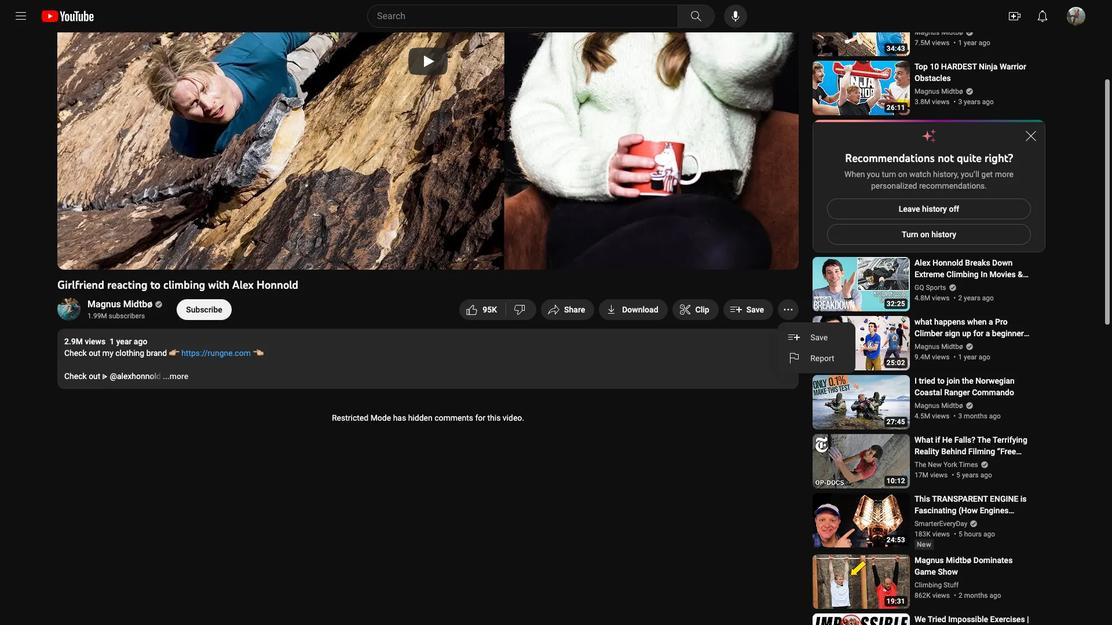 Task type: locate. For each thing, give the bounding box(es) containing it.
magnus midtbø for what
[[915, 343, 963, 351]]

midtbø up 3.8m views
[[941, 87, 963, 96]]

year for experience**
[[964, 39, 977, 47]]

history inside the turn on history button
[[931, 230, 956, 239]]

for inside what happens when a pro climber sign up for a beginner course
[[973, 329, 984, 338]]

1 months from the top
[[964, 412, 987, 421]]

1 vertical spatial a
[[986, 329, 990, 338]]

2 vertical spatial alex
[[232, 278, 254, 292]]

1 vertical spatial 5
[[956, 471, 960, 480]]

5
[[487, 305, 492, 315], [956, 471, 960, 480], [959, 531, 963, 539]]

2 vertical spatial 5
[[959, 531, 963, 539]]

0 horizontal spatial honnold
[[256, 278, 298, 292]]

year up clothing
[[116, 337, 132, 346]]

save up the 'report' option
[[810, 333, 828, 342]]

report option
[[778, 348, 855, 369]]

7.5m
[[915, 39, 930, 47]]

the new york times
[[915, 461, 978, 469]]

leave history off button
[[827, 199, 1031, 220]]

midtbø for climber
[[941, 343, 963, 351]]

the
[[977, 436, 991, 445], [915, 461, 926, 469]]

years
[[964, 98, 981, 106], [964, 294, 981, 302], [962, 471, 979, 480]]

-
[[938, 518, 941, 527]]

if
[[935, 436, 940, 445]]

leave
[[899, 204, 920, 214]]

midtbø up show
[[946, 556, 971, 565]]

0 vertical spatial months
[[964, 412, 987, 421]]

1 vertical spatial for
[[475, 414, 485, 423]]

falls?
[[954, 436, 975, 445]]

midtbø down ranger
[[941, 402, 963, 410]]

history left off
[[922, 204, 947, 214]]

with inside climbing with alex honnold **insane experience**
[[948, 3, 963, 12]]

292
[[1011, 518, 1025, 527]]

on inside recommendations not quite right? when you turn on watch history, you'll get more personalized recommendations.
[[898, 170, 907, 179]]

magnus midtbø up "7.5m views"
[[915, 28, 963, 36]]

Download text field
[[622, 305, 658, 315]]

ago down in
[[982, 294, 994, 302]]

0 vertical spatial year
[[964, 39, 977, 47]]

0 vertical spatial 3
[[958, 98, 962, 106]]

3 down ranger
[[958, 412, 962, 421]]

years for obstacles
[[964, 98, 981, 106]]

0 horizontal spatial to
[[150, 278, 161, 292]]

3
[[958, 98, 962, 106], [958, 412, 962, 421]]

what
[[915, 317, 932, 327]]

ago up norwegian
[[979, 353, 990, 361]]

1 year ago down what happens when a pro climber sign up for a beginner course
[[958, 353, 990, 361]]

this transparent engine is fascinating (how engines work) - smarter every day 292 by smartereveryday 183,329 views 5 hours ago 24 minutes element
[[915, 493, 1032, 527]]

ago down top 10 hardest ninja warrior obstacles by magnus midtbø 3,884,632 views 3 years ago 26 minutes 'element'
[[982, 98, 994, 106]]

honnold
[[983, 3, 1014, 12], [932, 258, 963, 268], [256, 278, 298, 292]]

new
[[928, 461, 942, 469], [917, 541, 931, 549]]

climbing with alex honnold   **insane experience** by magnus midtbø 7,532,781 views 1 year ago 34 minutes element
[[915, 2, 1032, 25]]

on right the turn
[[920, 230, 929, 239]]

terrifying
[[993, 436, 1027, 445]]

1 year ago down experience**
[[958, 39, 990, 47]]

1 vertical spatial out
[[89, 372, 100, 381]]

behind
[[941, 447, 966, 456]]

1 vertical spatial climbing
[[163, 278, 205, 292]]

Clip text field
[[695, 305, 709, 315]]

32:25 link
[[813, 257, 910, 313]]

ago for experience**
[[979, 39, 990, 47]]

magnus midtbø up 3.8m views
[[915, 87, 963, 96]]

climbing inside climbing with alex honnold **insane experience**
[[915, 3, 946, 12]]

0 horizontal spatial climbing
[[163, 278, 205, 292]]

youtube video player element
[[57, 0, 799, 270]]

a
[[989, 317, 993, 327], [986, 329, 990, 338]]

exercises
[[990, 615, 1025, 624]]

out left 'my'
[[89, 349, 100, 358]]

check left "⌲" at the left bottom
[[64, 372, 87, 381]]

1 year ago
[[958, 39, 990, 47], [110, 337, 147, 346], [958, 353, 990, 361]]

2 out from the top
[[89, 372, 100, 381]]

0 vertical spatial |
[[927, 281, 929, 291]]

to for join
[[937, 376, 945, 386]]

pro
[[995, 317, 1008, 327]]

25:02 link
[[813, 316, 910, 372]]

recommendations not quite right? when you turn on watch history, you'll get more personalized recommendations.
[[845, 151, 1016, 191]]

2 vertical spatial year
[[964, 353, 977, 361]]

for left the this
[[475, 414, 485, 423]]

with up the subscribe 'button'
[[208, 278, 229, 292]]

year down what happens when a pro climber sign up for a beginner course
[[964, 353, 977, 361]]

months up falls?
[[964, 412, 987, 421]]

right?
[[985, 151, 1013, 165]]

climbing stuff
[[915, 582, 959, 590]]

views for 862k views
[[932, 592, 950, 600]]

to left join
[[937, 376, 945, 386]]

1 vertical spatial honnold
[[932, 258, 963, 268]]

1 horizontal spatial honnold
[[932, 258, 963, 268]]

1 horizontal spatial the
[[977, 436, 991, 445]]

9.4m views
[[915, 353, 950, 361]]

experience**
[[948, 14, 995, 24]]

19:31
[[887, 598, 905, 606]]

0 vertical spatial 1
[[958, 39, 962, 47]]

game
[[915, 568, 936, 577]]

3 right 3.8m views
[[958, 98, 962, 106]]

0 horizontal spatial with
[[208, 278, 229, 292]]

views down the new york times
[[930, 471, 948, 480]]

climbing
[[915, 3, 946, 12], [163, 278, 205, 292]]

top 10 hardest ninja warrior obstacles by magnus midtbø 3,884,632 views 3 years ago 26 minutes element
[[915, 61, 1032, 84]]

girlfriend
[[57, 278, 104, 292]]

i tried to join the norwegian coastal ranger commando
[[915, 376, 1015, 397]]

1 horizontal spatial for
[[973, 329, 984, 338]]

1 vertical spatial 2
[[959, 592, 963, 600]]

2 vertical spatial |
[[1027, 615, 1029, 624]]

sports up 2 years ago
[[944, 281, 968, 291]]

3 years ago
[[958, 98, 994, 106]]

1 horizontal spatial climbing
[[946, 270, 979, 279]]

Subscribe text field
[[186, 305, 222, 315]]

years down alex honnold breaks down extreme climbing in movies & tv | gq sports
[[964, 294, 981, 302]]

transparent
[[932, 495, 988, 504]]

1 vertical spatial to
[[937, 376, 945, 386]]

1 vertical spatial |
[[936, 459, 938, 468]]

new down 183k on the right bottom of page
[[917, 541, 931, 549]]

ago up exercises
[[990, 592, 1001, 600]]

0 vertical spatial years
[[964, 98, 981, 106]]

1 vertical spatial 3
[[958, 412, 962, 421]]

| right tv
[[927, 281, 929, 291]]

more
[[995, 170, 1014, 179]]

years down the times
[[962, 471, 979, 480]]

views right 3.8m
[[932, 98, 950, 106]]

check inside 👈🏼 check out ⌲ @alexhonnold
[[64, 372, 87, 381]]

views right 9.4m
[[932, 353, 950, 361]]

on right turn
[[898, 170, 907, 179]]

history,
[[933, 170, 959, 179]]

0 vertical spatial to
[[150, 278, 161, 292]]

2 3 from the top
[[958, 412, 962, 421]]

magnus up 1.99m
[[87, 299, 121, 310]]

turn on history
[[902, 230, 956, 239]]

gq up 4.8m
[[915, 284, 924, 292]]

norwegian
[[975, 376, 1015, 386]]

views for 4.8m views
[[932, 294, 950, 302]]

| inside alex honnold breaks down extreme climbing in movies & tv | gq sports
[[927, 281, 929, 291]]

gq
[[931, 281, 942, 291], [915, 284, 924, 292]]

check
[[64, 349, 87, 358], [64, 372, 87, 381]]

1 horizontal spatial |
[[936, 459, 938, 468]]

1 year ago up clothing
[[110, 337, 147, 346]]

list box containing save
[[778, 323, 855, 374]]

0 vertical spatial history
[[922, 204, 947, 214]]

months up we tried impossible exercises | chris heria vs magnus midt by thenx 920,012 views 8 months ago 12 minutes, 18 seconds element
[[964, 592, 988, 600]]

climbing up 862k views at the right bottom
[[915, 582, 942, 590]]

**insane
[[915, 14, 946, 24]]

2 check from the top
[[64, 372, 87, 381]]

👈🏼
[[253, 349, 263, 358]]

0 vertical spatial 5
[[487, 305, 492, 315]]

2 down alex honnold breaks down extreme climbing in movies & tv | gq sports
[[958, 294, 962, 302]]

10:12
[[887, 477, 905, 485]]

climbing
[[946, 270, 979, 279], [915, 582, 942, 590]]

climbing up the subscribe 'button'
[[163, 278, 205, 292]]

a down 'when'
[[986, 329, 990, 338]]

0 horizontal spatial |
[[927, 281, 929, 291]]

2 for show
[[959, 592, 963, 600]]

clip button
[[672, 299, 719, 320]]

i
[[915, 376, 917, 386]]

2 horizontal spatial honnold
[[983, 3, 1014, 12]]

what
[[915, 436, 933, 445]]

1 horizontal spatial with
[[948, 3, 963, 12]]

list box
[[778, 323, 855, 374]]

1 vertical spatial months
[[964, 592, 988, 600]]

1 horizontal spatial to
[[937, 376, 945, 386]]

views for 17m views
[[930, 471, 948, 480]]

0 vertical spatial check
[[64, 349, 87, 358]]

leave history off
[[899, 204, 959, 214]]

19:31 link
[[813, 555, 910, 610]]

we tried impossible exercises | chris heria vs magnus midt by thenx 920,012 views 8 months ago 12 minutes, 18 seconds element
[[915, 614, 1032, 626]]

magnus midtbø up '1.99m subscribers'
[[87, 299, 152, 310]]

magnus midtbø for climbing
[[915, 28, 963, 36]]

midtbø down sign
[[941, 343, 963, 351]]

1 vertical spatial check
[[64, 372, 87, 381]]

views right "4.5m"
[[932, 412, 950, 421]]

1 horizontal spatial gq
[[931, 281, 942, 291]]

year for climber
[[964, 353, 977, 361]]

climbing inside alex honnold breaks down extreme climbing in movies & tv | gq sports
[[946, 270, 979, 279]]

views up 'my'
[[85, 337, 106, 346]]

0 vertical spatial 2
[[958, 294, 962, 302]]

gq up 4.8m views
[[931, 281, 942, 291]]

midtbø for norwegian
[[941, 402, 963, 410]]

recommendations.
[[919, 181, 987, 191]]

magnus for climbing with alex honnold **insane experience**
[[915, 28, 940, 36]]

2 vertical spatial 1
[[958, 353, 962, 361]]

3.8m views
[[915, 98, 950, 106]]

on inside button
[[920, 230, 929, 239]]

0 vertical spatial the
[[977, 436, 991, 445]]

new up 17m views
[[928, 461, 942, 469]]

for down 'when'
[[973, 329, 984, 338]]

views down smartereveryday
[[932, 531, 950, 539]]

9.4m
[[915, 353, 930, 361]]

tried
[[928, 615, 946, 624]]

years down top 10 hardest ninja warrior obstacles by magnus midtbø 3,884,632 views 3 years ago 26 minutes 'element'
[[964, 98, 981, 106]]

1 up 'my'
[[110, 337, 114, 346]]

sports inside alex honnold breaks down extreme climbing in movies & tv | gq sports
[[944, 281, 968, 291]]

a left pro
[[989, 317, 993, 327]]

0 horizontal spatial save
[[746, 305, 764, 315]]

york
[[944, 461, 957, 469]]

24 minutes, 53 seconds element
[[887, 536, 905, 544]]

1 up join
[[958, 353, 962, 361]]

2 vertical spatial years
[[962, 471, 979, 480]]

1 vertical spatial alex
[[915, 258, 930, 268]]

views down gq sports
[[932, 294, 950, 302]]

0 vertical spatial a
[[989, 317, 993, 327]]

None search field
[[346, 5, 717, 28]]

0 vertical spatial climbing
[[946, 270, 979, 279]]

0 horizontal spatial on
[[898, 170, 907, 179]]

history
[[922, 204, 947, 214], [931, 230, 956, 239]]

magnus
[[915, 28, 940, 36], [915, 87, 940, 96], [87, 299, 121, 310], [915, 343, 940, 351], [915, 402, 940, 410], [915, 556, 944, 565]]

you
[[867, 170, 880, 179]]

to right reacting
[[150, 278, 161, 292]]

ago down the filming
[[980, 471, 992, 480]]

2 vertical spatial 1 year ago
[[958, 353, 990, 361]]

0 vertical spatial 1 year ago
[[958, 39, 990, 47]]

months for the
[[964, 412, 987, 421]]

to inside i tried to join the norwegian coastal ranger commando
[[937, 376, 945, 386]]

midtbø up subscribers
[[123, 299, 152, 310]]

0 vertical spatial on
[[898, 170, 907, 179]]

1 up hardest
[[958, 39, 962, 47]]

0 vertical spatial alex
[[965, 3, 981, 12]]

what if he falls? the terrifying reality behind filming "free solo" | op-docs by the new york times 17,297,908 views 5 years ago 10 minutes, 12 seconds element
[[915, 434, 1032, 468]]

history down off
[[931, 230, 956, 239]]

5 for the new york times
[[956, 471, 960, 480]]

ago for climber
[[979, 353, 990, 361]]

climber
[[915, 329, 943, 338]]

0 vertical spatial out
[[89, 349, 100, 358]]

stuff
[[944, 582, 959, 590]]

magnus midtbø up 4.5m views
[[915, 402, 963, 410]]

the up the filming
[[977, 436, 991, 445]]

| inside what if he falls? the terrifying reality behind filming "free solo" | op-docs
[[936, 459, 938, 468]]

magnus up 7.5m
[[915, 28, 940, 36]]

magnus up 3.8m
[[915, 87, 940, 96]]

save right "clip" text field
[[746, 305, 764, 315]]

ago up ninja
[[979, 39, 990, 47]]

2 years ago
[[958, 294, 994, 302]]

3 months ago
[[958, 412, 1001, 421]]

1.99m subscribers
[[87, 312, 145, 320]]

24:53 link
[[813, 493, 910, 549]]

alex inside alex honnold breaks down extreme climbing in movies & tv | gq sports
[[915, 258, 930, 268]]

coastal
[[915, 388, 942, 397]]

tried
[[919, 376, 935, 386]]

1 vertical spatial history
[[931, 230, 956, 239]]

24:53
[[887, 536, 905, 544]]

i tried to join the norwegian coastal ranger commando by magnus midtbø 4,575,651 views 3 months ago 27 minutes element
[[915, 375, 1032, 398]]

years for climbing
[[964, 294, 981, 302]]

Leave history off text field
[[899, 204, 959, 214]]

ago for climbing
[[982, 294, 994, 302]]

17m views
[[915, 471, 948, 480]]

1 horizontal spatial save
[[810, 333, 828, 342]]

1 vertical spatial on
[[920, 230, 929, 239]]

check down 2.9m
[[64, 349, 87, 358]]

views
[[932, 39, 950, 47], [932, 98, 950, 106], [932, 294, 950, 302], [85, 337, 106, 346], [932, 353, 950, 361], [932, 412, 950, 421], [930, 471, 948, 480], [932, 531, 950, 539], [932, 592, 950, 600]]

save option
[[778, 327, 855, 348]]

183k views
[[915, 531, 950, 539]]

midtbø down climbing with alex honnold **insane experience**
[[941, 28, 963, 36]]

| right exercises
[[1027, 615, 1029, 624]]

extreme
[[915, 270, 944, 279]]

views right 7.5m
[[932, 39, 950, 47]]

0 horizontal spatial the
[[915, 461, 926, 469]]

alex honnold breaks down extreme climbing in movies & tv | gq sports by gq sports 4,899,459 views 2 years ago 32 minutes element
[[915, 257, 1032, 291]]

0 horizontal spatial gq
[[915, 284, 924, 292]]

2 horizontal spatial |
[[1027, 615, 1029, 624]]

1 vertical spatial climbing
[[915, 582, 942, 590]]

to for climbing
[[150, 278, 161, 292]]

views down climbing stuff
[[932, 592, 950, 600]]

| left op-
[[936, 459, 938, 468]]

magnus up "4.5m"
[[915, 402, 940, 410]]

2 for extreme
[[958, 294, 962, 302]]

out left "⌲" at the left bottom
[[89, 372, 100, 381]]

this
[[487, 414, 501, 423]]

2 down stuff
[[959, 592, 963, 600]]

with up experience**
[[948, 3, 963, 12]]

the up 17m on the right of page
[[915, 461, 926, 469]]

5 for smartereveryday
[[959, 531, 963, 539]]

1 vertical spatial save
[[810, 333, 828, 342]]

2 months from the top
[[964, 592, 988, 600]]

0 vertical spatial save
[[746, 305, 764, 315]]

magnus midtbø up "9.4m views"
[[915, 343, 963, 351]]

share
[[564, 305, 585, 315]]

0 vertical spatial climbing
[[915, 3, 946, 12]]

ranger
[[944, 388, 970, 397]]

0 vertical spatial for
[[973, 329, 984, 338]]

0 vertical spatial honnold
[[983, 3, 1014, 12]]

climbing up **insane on the right top of the page
[[915, 3, 946, 12]]

26 minutes, 11 seconds element
[[887, 104, 905, 112]]

1 3 from the top
[[958, 98, 962, 106]]

magnus midtbø for top
[[915, 87, 963, 96]]

year down experience**
[[964, 39, 977, 47]]

mode
[[370, 414, 391, 423]]

ago down commando
[[989, 412, 1001, 421]]

2 horizontal spatial alex
[[965, 3, 981, 12]]

climbing down breaks
[[946, 270, 979, 279]]

1 horizontal spatial climbing
[[915, 3, 946, 12]]

Turn on history text field
[[902, 230, 956, 239]]

1 vertical spatial years
[[964, 294, 981, 302]]

1 horizontal spatial on
[[920, 230, 929, 239]]

magnus midtbø for i
[[915, 402, 963, 410]]

every
[[974, 518, 994, 527]]

2 months ago
[[959, 592, 1001, 600]]

out inside 👈🏼 check out ⌲ @alexhonnold
[[89, 372, 100, 381]]

personalized
[[871, 181, 917, 191]]

magnus up 9.4m
[[915, 343, 940, 351]]

0 vertical spatial with
[[948, 3, 963, 12]]

alex
[[965, 3, 981, 12], [915, 258, 930, 268], [232, 278, 254, 292]]

Share text field
[[564, 305, 585, 315]]

magnus up game
[[915, 556, 944, 565]]

1 horizontal spatial alex
[[915, 258, 930, 268]]



Task type: describe. For each thing, give the bounding box(es) containing it.
we tried impossible exercises | link
[[915, 614, 1032, 626]]

honnold inside alex honnold breaks down extreme climbing in movies & tv | gq sports
[[932, 258, 963, 268]]

9
[[483, 305, 487, 315]]

engine
[[990, 495, 1018, 504]]

views for 183k views
[[932, 531, 950, 539]]

19 minutes, 31 seconds element
[[887, 598, 905, 606]]

op-
[[940, 459, 952, 468]]

show
[[938, 568, 958, 577]]

what if he falls? the terrifying reality behind filming "free solo" | op-docs
[[915, 436, 1027, 468]]

course
[[915, 341, 939, 350]]

years for terrifying
[[962, 471, 979, 480]]

27:45
[[887, 418, 905, 426]]

we tried impossible exercises |
[[915, 615, 1029, 626]]

👉🏼
[[169, 349, 179, 358]]

fascinating
[[915, 506, 957, 515]]

views for 3.8m views
[[932, 98, 950, 106]]

get
[[981, 170, 993, 179]]

history inside leave history off button
[[922, 204, 947, 214]]

subscribers
[[109, 312, 145, 320]]

(how
[[959, 506, 978, 515]]

1.99 million subscribers element
[[87, 311, 161, 321]]

movies
[[990, 270, 1016, 279]]

this transparent engine is fascinating (how engines work) - smarter every day 292
[[915, 495, 1027, 527]]

27 minutes, 45 seconds element
[[887, 418, 905, 426]]

turn
[[882, 170, 896, 179]]

1 for climber
[[958, 353, 962, 361]]

report
[[810, 354, 834, 363]]

1 for experience**
[[958, 39, 962, 47]]

restricted
[[332, 414, 368, 423]]

"free
[[997, 447, 1016, 456]]

34:43
[[887, 45, 905, 53]]

we
[[915, 615, 926, 624]]

honnold inside climbing with alex honnold **insane experience**
[[983, 3, 1014, 12]]

1 year ago for experience**
[[958, 39, 990, 47]]

down
[[992, 258, 1013, 268]]

1 vertical spatial with
[[208, 278, 229, 292]]

magnus midtbø dominates game show by climbing stuff 862,009 views 2 months ago 19 minutes element
[[915, 555, 1032, 578]]

subscribe
[[186, 305, 222, 315]]

what happens when a pro climber sign up for a beginner course by magnus midtbø 9,479,844 views 1 year ago 25 minutes element
[[915, 316, 1032, 350]]

3 for obstacles
[[958, 98, 962, 106]]

magnus midtbø dominates game show
[[915, 556, 1013, 577]]

0 horizontal spatial for
[[475, 414, 485, 423]]

restricted mode has hidden comments for this video.
[[332, 414, 524, 423]]

he
[[942, 436, 952, 445]]

26:11 link
[[813, 61, 910, 116]]

4.8m
[[915, 294, 930, 302]]

work)
[[915, 518, 936, 527]]

subscribe button
[[177, 299, 232, 320]]

solo"
[[915, 459, 934, 468]]

views for 2.9m views
[[85, 337, 106, 346]]

day
[[996, 518, 1009, 527]]

1 vertical spatial year
[[116, 337, 132, 346]]

10
[[930, 62, 939, 71]]

smarter
[[943, 518, 972, 527]]

months for show
[[964, 592, 988, 600]]

7.5m views
[[915, 39, 950, 47]]

862k views
[[915, 592, 950, 600]]

ago for obstacles
[[982, 98, 994, 106]]

obstacles
[[915, 74, 951, 83]]

save inside option
[[810, 333, 828, 342]]

👈🏼 check out ⌲ @alexhonnold
[[64, 349, 263, 381]]

1 vertical spatial 1
[[110, 337, 114, 346]]

4.8m views
[[915, 294, 950, 302]]

| inside we tried impossible exercises |
[[1027, 615, 1029, 624]]

10 minutes, 12 seconds element
[[887, 477, 905, 485]]

34:43 link
[[813, 2, 910, 57]]

32 minutes, 25 seconds element
[[887, 300, 905, 308]]

top 10 hardest ninja warrior obstacles
[[915, 62, 1026, 83]]

comments
[[434, 414, 473, 423]]

reality
[[915, 447, 939, 456]]

download
[[622, 305, 658, 315]]

save inside button
[[746, 305, 764, 315]]

the inside what if he falls? the terrifying reality behind filming "free solo" | op-docs
[[977, 436, 991, 445]]

up
[[962, 329, 971, 338]]

25:02
[[887, 359, 905, 367]]

3 for norwegian
[[958, 412, 962, 421]]

⌲
[[102, 372, 108, 381]]

avatar image image
[[1067, 7, 1085, 25]]

magnus inside magnus midtbø dominates game show
[[915, 556, 944, 565]]

when
[[967, 317, 987, 327]]

reacting
[[107, 278, 148, 292]]

magnus for i tried to join the norwegian coastal ranger commando
[[915, 402, 940, 410]]

1 year ago for climber
[[958, 353, 990, 361]]

magnus inside magnus midtbø link
[[87, 299, 121, 310]]

views for 4.5m views
[[932, 412, 950, 421]]

ago for norwegian
[[989, 412, 1001, 421]]

hidden
[[408, 414, 432, 423]]

views for 9.4m views
[[932, 353, 950, 361]]

5 hours ago
[[959, 531, 995, 539]]

not
[[938, 151, 954, 165]]

26:11
[[887, 104, 905, 112]]

1 check from the top
[[64, 349, 87, 358]]

quite
[[957, 151, 982, 165]]

what happens when a pro climber sign up for a beginner course
[[915, 317, 1024, 350]]

32:25
[[887, 300, 905, 308]]

9 5 k
[[483, 305, 497, 315]]

hardest
[[941, 62, 977, 71]]

183k
[[915, 531, 931, 539]]

download button
[[599, 299, 668, 320]]

magnus for what happens when a pro climber sign up for a beginner course
[[915, 343, 940, 351]]

save button
[[723, 299, 773, 320]]

video.
[[503, 414, 524, 423]]

ago down every
[[983, 531, 995, 539]]

2 vertical spatial honnold
[[256, 278, 298, 292]]

27:45 link
[[813, 375, 910, 431]]

watch
[[909, 170, 931, 179]]

1 vertical spatial the
[[915, 461, 926, 469]]

smartereveryday
[[915, 520, 968, 528]]

midtbø for experience**
[[941, 28, 963, 36]]

1 vertical spatial new
[[917, 541, 931, 549]]

ago for terrifying
[[980, 471, 992, 480]]

has
[[393, 414, 406, 423]]

1 out from the top
[[89, 349, 100, 358]]

tv
[[915, 281, 925, 291]]

views for 7.5m views
[[932, 39, 950, 47]]

magnus for top 10 hardest ninja warrior obstacles
[[915, 87, 940, 96]]

clothing
[[115, 349, 144, 358]]

check out my clothing brand 👉🏼 https://rungne.com
[[64, 349, 251, 358]]

midtbø for obstacles
[[941, 87, 963, 96]]

Search text field
[[377, 9, 675, 24]]

sports up 4.8m views
[[926, 284, 946, 292]]

gq inside alex honnold breaks down extreme climbing in movies & tv | gq sports
[[931, 281, 942, 291]]

0 vertical spatial new
[[928, 461, 942, 469]]

when
[[845, 170, 865, 179]]

0 horizontal spatial climbing
[[915, 582, 942, 590]]

turn
[[902, 230, 918, 239]]

alex inside climbing with alex honnold **insane experience**
[[965, 3, 981, 12]]

25 minutes, 2 seconds element
[[887, 359, 905, 367]]

ago up clothing
[[134, 337, 147, 346]]

share button
[[541, 299, 594, 320]]

2.9m
[[64, 337, 83, 346]]

Save text field
[[746, 305, 764, 315]]

midtbø inside magnus midtbø dominates game show
[[946, 556, 971, 565]]

magnus midtbø link
[[87, 298, 153, 311]]

34 minutes, 43 seconds element
[[887, 45, 905, 53]]

0 horizontal spatial alex
[[232, 278, 254, 292]]

1 vertical spatial 1 year ago
[[110, 337, 147, 346]]

warrior
[[1000, 62, 1026, 71]]



Task type: vqa. For each thing, say whether or not it's contained in the screenshot.
GQ in the ALEX HONNOLD BREAKS DOWN EXTREME CLIMBING IN MOVIES & TV | GQ SPORTS
yes



